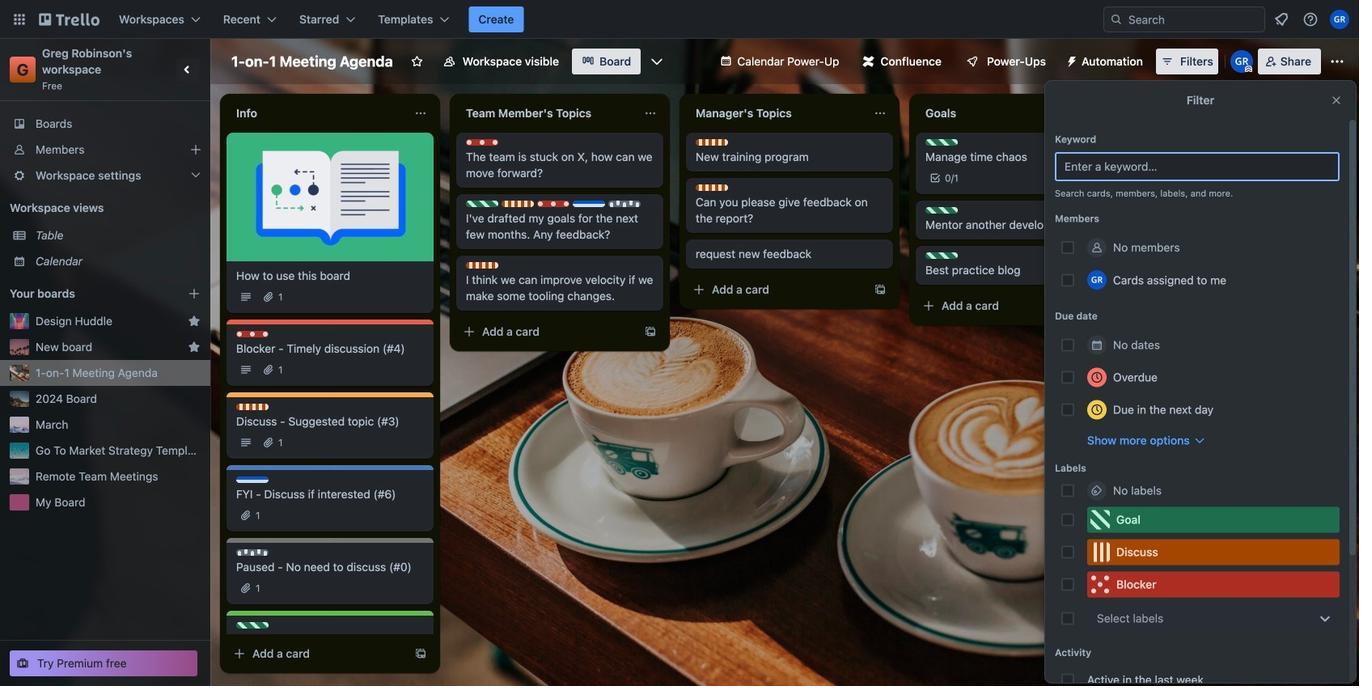 Task type: locate. For each thing, give the bounding box(es) containing it.
1 vertical spatial color: blue, title: "fyi" element
[[236, 477, 269, 483]]

1 horizontal spatial greg robinson (gregrobinson96) image
[[1231, 50, 1254, 73]]

1 vertical spatial greg robinson (gregrobinson96) image
[[1088, 270, 1107, 290]]

color: green, title: "goal" element
[[926, 139, 958, 146], [466, 201, 499, 207], [926, 207, 958, 214], [926, 253, 958, 259], [1088, 507, 1340, 533], [236, 622, 269, 629]]

sm image
[[1060, 49, 1082, 71]]

1 horizontal spatial color: blue, title: "fyi" element
[[573, 201, 605, 207]]

2 horizontal spatial create from template… image
[[1334, 139, 1347, 152]]

color: red, title: "blocker" element
[[466, 139, 499, 146], [537, 201, 570, 207], [236, 331, 269, 338], [1088, 572, 1340, 598]]

1 horizontal spatial color: black, title: "paused" element
[[609, 201, 641, 207]]

1 vertical spatial color: black, title: "paused" element
[[236, 550, 269, 556]]

1 vertical spatial create from template… image
[[644, 325, 657, 338]]

None text field
[[227, 100, 408, 126]]

0 vertical spatial create from template… image
[[1334, 139, 1347, 152]]

create from template… image
[[1334, 139, 1347, 152], [644, 325, 657, 338], [414, 648, 427, 660]]

0 vertical spatial starred icon image
[[188, 315, 201, 328]]

greg robinson (gregrobinson96) image
[[1331, 10, 1350, 29]]

0 vertical spatial color: blue, title: "fyi" element
[[573, 201, 605, 207]]

close popover image
[[1331, 94, 1344, 107]]

greg robinson (gregrobinson96) image
[[1231, 50, 1254, 73], [1088, 270, 1107, 290]]

add board image
[[188, 287, 201, 300]]

1 vertical spatial starred icon image
[[188, 341, 201, 354]]

this member is an admin of this board. image
[[1245, 66, 1253, 73]]

color: orange, title: "discuss" element
[[696, 139, 728, 146], [696, 185, 728, 191], [502, 201, 534, 207], [466, 262, 499, 269], [236, 404, 269, 410], [1088, 539, 1340, 565]]

starred icon image
[[188, 315, 201, 328], [188, 341, 201, 354]]

Enter a keyword… text field
[[1055, 152, 1340, 181]]

0 horizontal spatial greg robinson (gregrobinson96) image
[[1088, 270, 1107, 290]]

1 horizontal spatial create from template… image
[[644, 325, 657, 338]]

primary element
[[0, 0, 1360, 39]]

star or unstar board image
[[411, 55, 424, 68]]

color: black, title: "paused" element
[[609, 201, 641, 207], [236, 550, 269, 556]]

0 horizontal spatial create from template… image
[[414, 648, 427, 660]]

1 starred icon image from the top
[[188, 315, 201, 328]]

None text field
[[457, 100, 638, 126], [686, 100, 868, 126], [916, 100, 1098, 126], [457, 100, 638, 126], [686, 100, 868, 126], [916, 100, 1098, 126]]

Search field
[[1123, 8, 1265, 31]]

color: blue, title: "fyi" element
[[573, 201, 605, 207], [236, 477, 269, 483]]



Task type: describe. For each thing, give the bounding box(es) containing it.
show menu image
[[1330, 53, 1346, 70]]

customize views image
[[649, 53, 665, 70]]

0 notifications image
[[1272, 10, 1292, 29]]

0 vertical spatial color: black, title: "paused" element
[[609, 201, 641, 207]]

workspace navigation collapse icon image
[[176, 58, 199, 81]]

open information menu image
[[1303, 11, 1319, 28]]

your boards with 8 items element
[[10, 284, 164, 304]]

0 horizontal spatial color: black, title: "paused" element
[[236, 550, 269, 556]]

2 starred icon image from the top
[[188, 341, 201, 354]]

0 horizontal spatial color: blue, title: "fyi" element
[[236, 477, 269, 483]]

2 vertical spatial create from template… image
[[414, 648, 427, 660]]

create from template… image
[[874, 283, 887, 296]]

search image
[[1111, 13, 1123, 26]]

confluence icon image
[[863, 56, 875, 67]]

back to home image
[[39, 6, 100, 32]]

0 vertical spatial greg robinson (gregrobinson96) image
[[1231, 50, 1254, 73]]

Board name text field
[[223, 49, 401, 74]]



Task type: vqa. For each thing, say whether or not it's contained in the screenshot.
the left Greg Robinson (gregrobinson96) icon
yes



